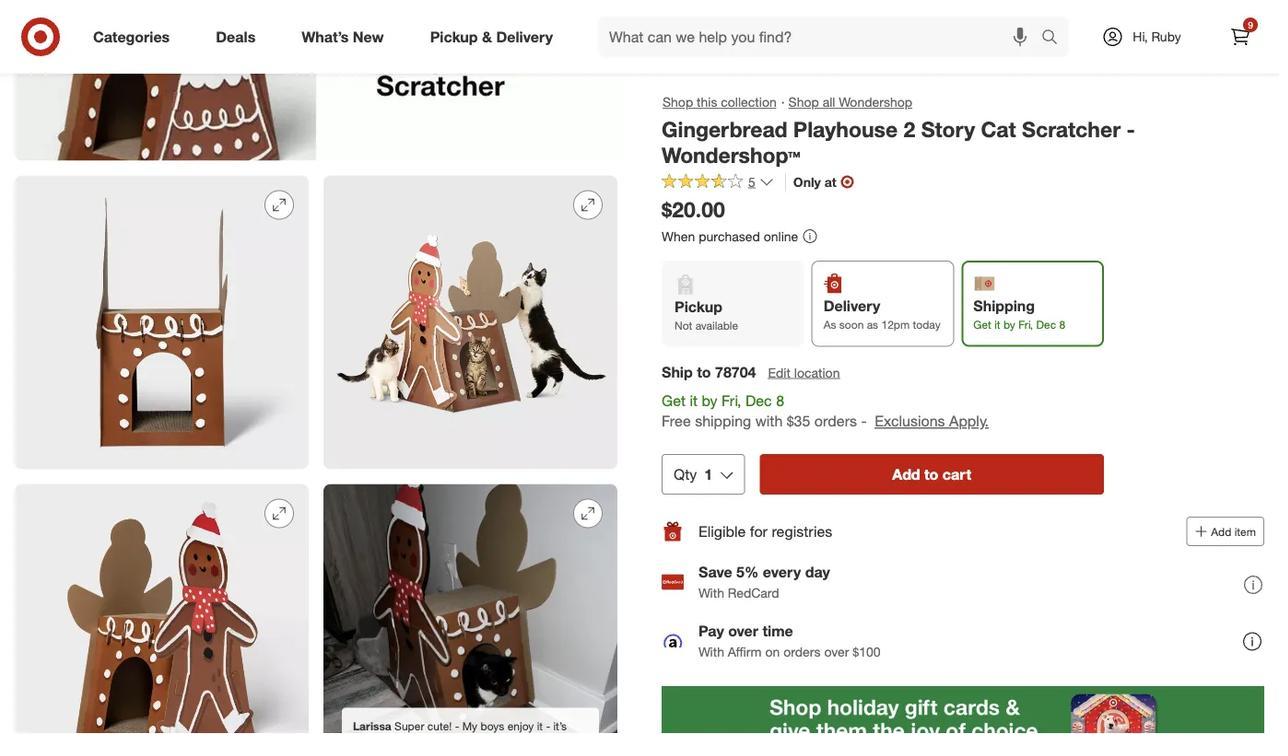 Task type: locate. For each thing, give the bounding box(es) containing it.
it up free
[[690, 392, 698, 410]]

boys
[[481, 720, 505, 734]]

deals
[[216, 28, 256, 46]]

0 vertical spatial pickup
[[430, 28, 478, 46]]

over up affirm
[[729, 623, 759, 641]]

1 horizontal spatial pickup
[[675, 298, 723, 316]]

day
[[806, 564, 831, 582]]

0 vertical spatial with
[[699, 585, 725, 601]]

shipping
[[695, 413, 752, 431]]

to right ship
[[697, 363, 711, 381]]

wondershop™
[[662, 143, 801, 168]]

cute!
[[428, 720, 452, 734]]

advertisement region
[[662, 687, 1265, 735]]

1 horizontal spatial to
[[925, 466, 939, 484]]

1 vertical spatial orders
[[784, 644, 821, 660]]

with
[[756, 413, 783, 431]]

fri, up shipping
[[722, 392, 742, 410]]

categories
[[93, 28, 170, 46]]

2 with from the top
[[699, 644, 725, 660]]

orders inside the get it by fri, dec 8 free shipping with $35 orders - exclusions apply.
[[815, 413, 857, 431]]

what's new
[[302, 28, 384, 46]]

1 with from the top
[[699, 585, 725, 601]]

registries
[[772, 523, 833, 541]]

0 vertical spatial to
[[697, 363, 711, 381]]

0 horizontal spatial get
[[662, 392, 686, 410]]

cart
[[943, 466, 972, 484]]

enjoy
[[508, 720, 534, 734]]

as
[[824, 318, 837, 332]]

when purchased online
[[662, 228, 799, 244]]

8 inside the get it by fri, dec 8 free shipping with $35 orders - exclusions apply.
[[776, 392, 785, 410]]

&
[[482, 28, 492, 46]]

shop all wondershop
[[789, 94, 913, 110]]

5
[[749, 174, 756, 190]]

- right the scratcher
[[1127, 116, 1136, 142]]

0 vertical spatial by
[[1004, 318, 1016, 332]]

1 vertical spatial delivery
[[824, 297, 881, 315]]

get it by fri, dec 8 free shipping with $35 orders - exclusions apply.
[[662, 392, 989, 431]]

1 vertical spatial get
[[662, 392, 686, 410]]

exclusions apply. link
[[875, 413, 989, 431]]

5%
[[737, 564, 759, 582]]

-
[[1127, 116, 1136, 142], [862, 413, 867, 431], [455, 720, 460, 734], [546, 720, 551, 734]]

0 horizontal spatial to
[[697, 363, 711, 381]]

with down pay
[[699, 644, 725, 660]]

add for add to cart
[[893, 466, 921, 484]]

1 shop from the left
[[663, 94, 694, 110]]

search
[[1034, 30, 1078, 48]]

delivery up the soon
[[824, 297, 881, 315]]

0 vertical spatial add
[[893, 466, 921, 484]]

to left 'cart'
[[925, 466, 939, 484]]

0 vertical spatial dec
[[1037, 318, 1057, 332]]

- inside the get it by fri, dec 8 free shipping with $35 orders - exclusions apply.
[[862, 413, 867, 431]]

0 horizontal spatial pickup
[[430, 28, 478, 46]]

fri,
[[1019, 318, 1034, 332], [722, 392, 742, 410]]

1 horizontal spatial get
[[974, 318, 992, 332]]

1 vertical spatial to
[[925, 466, 939, 484]]

shop for shop this collection
[[663, 94, 694, 110]]

2 horizontal spatial it
[[995, 318, 1001, 332]]

1 horizontal spatial add
[[1212, 525, 1232, 539]]

1 vertical spatial by
[[702, 392, 718, 410]]

get up free
[[662, 392, 686, 410]]

ship to 78704
[[662, 363, 757, 381]]

edit
[[769, 365, 791, 381]]

to inside button
[[925, 466, 939, 484]]

1 horizontal spatial delivery
[[824, 297, 881, 315]]

pickup for &
[[430, 28, 478, 46]]

add
[[893, 466, 921, 484], [1212, 525, 1232, 539]]

with down save at the bottom of page
[[699, 585, 725, 601]]

it right the enjoy
[[537, 720, 543, 734]]

when
[[662, 228, 696, 244]]

1 vertical spatial 8
[[776, 392, 785, 410]]

0 horizontal spatial fri,
[[722, 392, 742, 410]]

0 horizontal spatial it
[[537, 720, 543, 734]]

1 horizontal spatial by
[[1004, 318, 1016, 332]]

it inside super cute! - my boys enjoy it - it's
[[537, 720, 543, 734]]

1 vertical spatial add
[[1212, 525, 1232, 539]]

it inside shipping get it by fri, dec 8
[[995, 318, 1001, 332]]

by inside the get it by fri, dec 8 free shipping with $35 orders - exclusions apply.
[[702, 392, 718, 410]]

1 horizontal spatial over
[[825, 644, 850, 660]]

only at
[[794, 174, 837, 190]]

1 horizontal spatial shop
[[789, 94, 820, 110]]

1 horizontal spatial fri,
[[1019, 318, 1034, 332]]

1 vertical spatial it
[[690, 392, 698, 410]]

pickup for not
[[675, 298, 723, 316]]

fri, inside the get it by fri, dec 8 free shipping with $35 orders - exclusions apply.
[[722, 392, 742, 410]]

over left $100
[[825, 644, 850, 660]]

by up shipping
[[702, 392, 718, 410]]

orders right the $35 in the bottom of the page
[[815, 413, 857, 431]]

gingerbread playhouse 2 story cat scratcher - wondershop&#8482;, 4 of 8 image
[[324, 176, 618, 470]]

1 vertical spatial pickup
[[675, 298, 723, 316]]

fri, down shipping
[[1019, 318, 1034, 332]]

search button
[[1034, 17, 1078, 61]]

78704
[[716, 363, 757, 381]]

shop left 'this'
[[663, 94, 694, 110]]

0 vertical spatial delivery
[[496, 28, 553, 46]]

0 horizontal spatial 8
[[776, 392, 785, 410]]

orders right on
[[784, 644, 821, 660]]

pickup left &
[[430, 28, 478, 46]]

pay
[[699, 623, 724, 641]]

12pm
[[882, 318, 910, 332]]

0 horizontal spatial dec
[[746, 392, 772, 410]]

pickup
[[430, 28, 478, 46], [675, 298, 723, 316]]

gingerbread playhouse 2 story cat scratcher - wondershop&#8482;, 2 of 8, play video image
[[15, 0, 618, 161]]

5 link
[[662, 173, 774, 194]]

soon
[[840, 318, 864, 332]]

pickup up not
[[675, 298, 723, 316]]

shop left all
[[789, 94, 820, 110]]

get
[[974, 318, 992, 332], [662, 392, 686, 410]]

shop
[[663, 94, 694, 110], [789, 94, 820, 110]]

add left item in the right bottom of the page
[[1212, 525, 1232, 539]]

location
[[795, 365, 840, 381]]

2 shop from the left
[[789, 94, 820, 110]]

pickup inside the "pickup not available"
[[675, 298, 723, 316]]

1 vertical spatial with
[[699, 644, 725, 660]]

0 horizontal spatial add
[[893, 466, 921, 484]]

1 horizontal spatial it
[[690, 392, 698, 410]]

delivery
[[496, 28, 553, 46], [824, 297, 881, 315]]

affirm
[[728, 644, 762, 660]]

by
[[1004, 318, 1016, 332], [702, 392, 718, 410]]

add left 'cart'
[[893, 466, 921, 484]]

redcard
[[728, 585, 780, 601]]

it down shipping
[[995, 318, 1001, 332]]

0 vertical spatial fri,
[[1019, 318, 1034, 332]]

0 vertical spatial get
[[974, 318, 992, 332]]

super cute! - my boys enjoy it - it's
[[353, 720, 567, 735]]

playhouse
[[794, 116, 898, 142]]

1 horizontal spatial dec
[[1037, 318, 1057, 332]]

delivery right &
[[496, 28, 553, 46]]

add item
[[1212, 525, 1257, 539]]

0 horizontal spatial over
[[729, 623, 759, 641]]

by down shipping
[[1004, 318, 1016, 332]]

0 vertical spatial it
[[995, 318, 1001, 332]]

1 vertical spatial fri,
[[722, 392, 742, 410]]

to
[[697, 363, 711, 381], [925, 466, 939, 484]]

0 vertical spatial orders
[[815, 413, 857, 431]]

to for ship
[[697, 363, 711, 381]]

at
[[825, 174, 837, 190]]

get down shipping
[[974, 318, 992, 332]]

all
[[823, 94, 836, 110]]

orders
[[815, 413, 857, 431], [784, 644, 821, 660]]

over
[[729, 623, 759, 641], [825, 644, 850, 660]]

eligible for registries
[[699, 523, 833, 541]]

ruby
[[1152, 29, 1182, 45]]

dec
[[1037, 318, 1057, 332], [746, 392, 772, 410]]

with
[[699, 585, 725, 601], [699, 644, 725, 660]]

orders inside "pay over time with affirm on orders over $100"
[[784, 644, 821, 660]]

add to cart button
[[760, 455, 1105, 495]]

2 vertical spatial it
[[537, 720, 543, 734]]

- left exclusions
[[862, 413, 867, 431]]

0 horizontal spatial by
[[702, 392, 718, 410]]

1
[[705, 466, 713, 484]]

time
[[763, 623, 794, 641]]

with inside "pay over time with affirm on orders over $100"
[[699, 644, 725, 660]]

0 horizontal spatial shop
[[663, 94, 694, 110]]

0 vertical spatial 8
[[1060, 318, 1066, 332]]

1 horizontal spatial 8
[[1060, 318, 1066, 332]]

get inside the get it by fri, dec 8 free shipping with $35 orders - exclusions apply.
[[662, 392, 686, 410]]

1 vertical spatial dec
[[746, 392, 772, 410]]

8
[[1060, 318, 1066, 332], [776, 392, 785, 410]]

as
[[867, 318, 879, 332]]

shipping
[[974, 297, 1036, 315]]



Task type: describe. For each thing, give the bounding box(es) containing it.
online
[[764, 228, 799, 244]]

this
[[697, 94, 718, 110]]

my
[[463, 720, 478, 734]]

qty 1
[[674, 466, 713, 484]]

- left "it's"
[[546, 720, 551, 734]]

every
[[763, 564, 801, 582]]

gingerbread playhouse 2 story cat scratcher - wondershop&#8482;, 5 of 8 image
[[15, 485, 309, 735]]

edit location button
[[768, 363, 841, 383]]

save 5% every day with redcard
[[699, 564, 831, 601]]

story
[[922, 116, 976, 142]]

apply.
[[950, 413, 989, 431]]

delivery inside the delivery as soon as 12pm today
[[824, 297, 881, 315]]

gingerbread playhouse 2 story cat scratcher - wondershop&#8482;, 3 of 8 image
[[15, 176, 309, 470]]

8 inside shipping get it by fri, dec 8
[[1060, 318, 1066, 332]]

hi, ruby
[[1133, 29, 1182, 45]]

not
[[675, 319, 693, 333]]

delivery as soon as 12pm today
[[824, 297, 941, 332]]

scratcher
[[1023, 116, 1121, 142]]

purchased
[[699, 228, 761, 244]]

shop this collection
[[663, 94, 777, 110]]

add for add item
[[1212, 525, 1232, 539]]

pickup & delivery
[[430, 28, 553, 46]]

deals link
[[200, 17, 279, 57]]

super
[[395, 720, 425, 734]]

photo from larissa, 6 of 8 image
[[324, 485, 618, 735]]

for
[[750, 523, 768, 541]]

today
[[913, 318, 941, 332]]

pickup not available
[[675, 298, 739, 333]]

edit location
[[769, 365, 840, 381]]

to for add
[[925, 466, 939, 484]]

larissa
[[353, 720, 392, 734]]

dec inside shipping get it by fri, dec 8
[[1037, 318, 1057, 332]]

new
[[353, 28, 384, 46]]

item
[[1235, 525, 1257, 539]]

0 vertical spatial over
[[729, 623, 759, 641]]

pickup & delivery link
[[415, 17, 576, 57]]

What can we help you find? suggestions appear below search field
[[598, 17, 1047, 57]]

hi,
[[1133, 29, 1148, 45]]

2
[[904, 116, 916, 142]]

1 vertical spatial over
[[825, 644, 850, 660]]

what's new link
[[286, 17, 407, 57]]

- inside the gingerbread playhouse 2 story cat scratcher - wondershop™
[[1127, 116, 1136, 142]]

add to cart
[[893, 466, 972, 484]]

9
[[1249, 19, 1254, 30]]

shop this collection link
[[662, 92, 778, 112]]

$35
[[787, 413, 811, 431]]

qty
[[674, 466, 697, 484]]

cat
[[982, 116, 1017, 142]]

gingerbread playhouse 2 story cat scratcher - wondershop™
[[662, 116, 1136, 168]]

pay over time with affirm on orders over $100
[[699, 623, 881, 660]]

free
[[662, 413, 691, 431]]

0 horizontal spatial delivery
[[496, 28, 553, 46]]

shop for shop all wondershop
[[789, 94, 820, 110]]

exclusions
[[875, 413, 946, 431]]

save
[[699, 564, 733, 582]]

it inside the get it by fri, dec 8 free shipping with $35 orders - exclusions apply.
[[690, 392, 698, 410]]

gingerbread
[[662, 116, 788, 142]]

$100
[[853, 644, 881, 660]]

add item button
[[1187, 517, 1265, 547]]

fri, inside shipping get it by fri, dec 8
[[1019, 318, 1034, 332]]

9 link
[[1221, 17, 1261, 57]]

available
[[696, 319, 739, 333]]

what's
[[302, 28, 349, 46]]

ship
[[662, 363, 693, 381]]

eligible
[[699, 523, 746, 541]]

categories link
[[77, 17, 193, 57]]

on
[[766, 644, 780, 660]]

wondershop
[[839, 94, 913, 110]]

only
[[794, 174, 821, 190]]

collection
[[721, 94, 777, 110]]

dec inside the get it by fri, dec 8 free shipping with $35 orders - exclusions apply.
[[746, 392, 772, 410]]

get inside shipping get it by fri, dec 8
[[974, 318, 992, 332]]

- left my
[[455, 720, 460, 734]]

it's
[[554, 720, 567, 734]]

shipping get it by fri, dec 8
[[974, 297, 1066, 332]]

by inside shipping get it by fri, dec 8
[[1004, 318, 1016, 332]]

with inside save 5% every day with redcard
[[699, 585, 725, 601]]



Task type: vqa. For each thing, say whether or not it's contained in the screenshot.
75043 dropdown button
no



